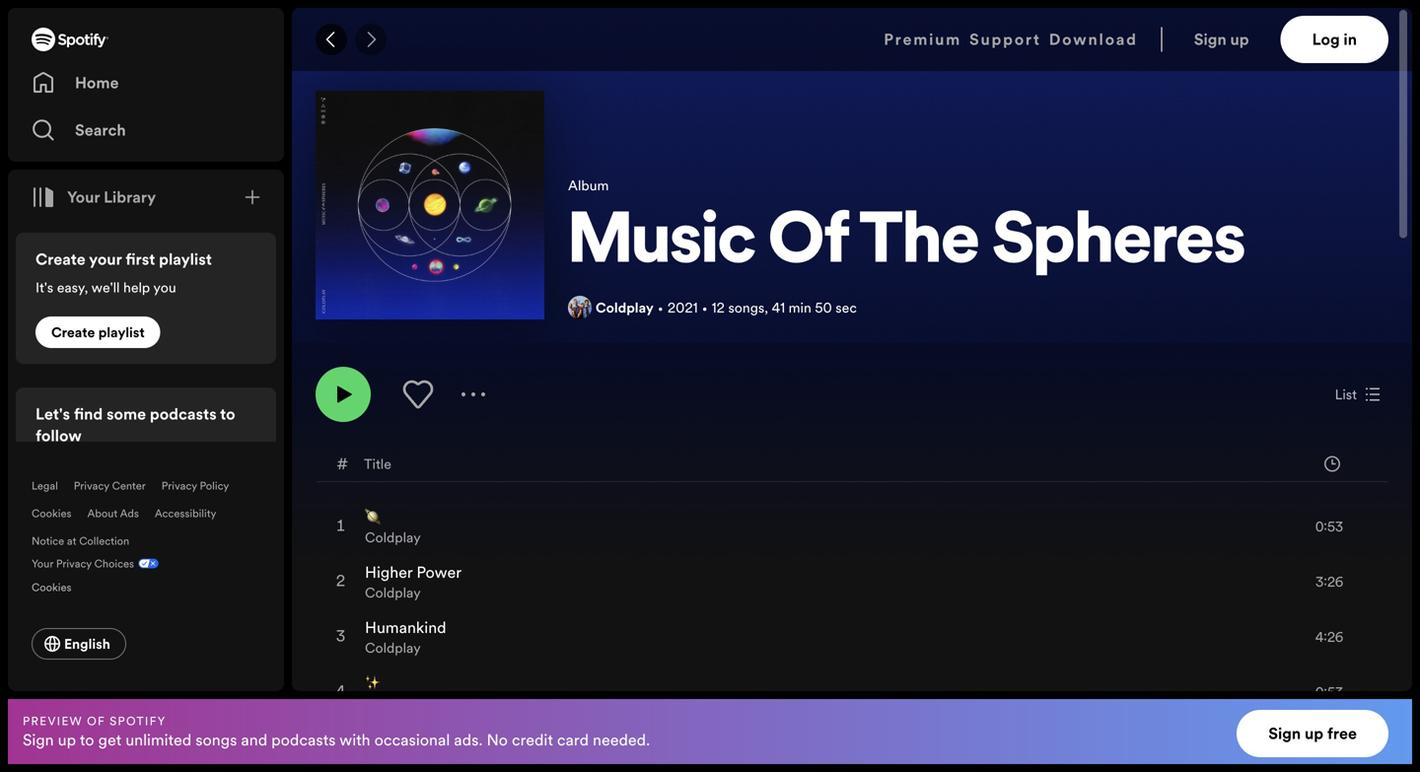Task type: locate. For each thing, give the bounding box(es) containing it.
songs inside "preview of spotify sign up to get unlimited songs and podcasts with occasional ads. no credit card needed."
[[195, 729, 237, 751]]

notice at collection link
[[32, 534, 129, 548]]

playlist inside button
[[98, 323, 145, 342]]

music of the spheres grid
[[293, 446, 1411, 772]]

preview
[[23, 713, 83, 729]]

1 0:53 from the top
[[1316, 517, 1343, 536]]

legal
[[32, 478, 58, 493]]

your for your library
[[67, 186, 100, 208]]

sign for sign up
[[1194, 29, 1227, 50]]

0:53
[[1316, 517, 1343, 536], [1316, 683, 1343, 702]]

main element
[[8, 8, 284, 691]]

power
[[417, 562, 462, 583]]

2 0:53 cell from the top
[[1270, 666, 1371, 719]]

0 vertical spatial playlist
[[159, 249, 212, 270]]

1 vertical spatial to
[[80, 729, 94, 751]]

cookies link up notice
[[32, 506, 71, 521]]

0 vertical spatial cookies link
[[32, 506, 71, 521]]

podcasts inside let's find some podcasts to follow
[[150, 403, 217, 425]]

1 horizontal spatial playlist
[[159, 249, 212, 270]]

spotify
[[110, 713, 166, 729]]

you
[[153, 278, 176, 297]]

0 vertical spatial songs
[[728, 298, 765, 317]]

needed.
[[593, 729, 650, 751]]

up left free
[[1305, 723, 1324, 745]]

about ads
[[87, 506, 139, 521]]

0 vertical spatial create
[[36, 249, 86, 270]]

your down notice
[[32, 556, 53, 571]]

2 horizontal spatial sign
[[1268, 723, 1301, 745]]

to left the get on the bottom of page
[[80, 729, 94, 751]]

coldplay image
[[568, 296, 592, 320]]

policy
[[200, 478, 229, 493]]

2 horizontal spatial up
[[1305, 723, 1324, 745]]

1 vertical spatial 0:53 cell
[[1270, 666, 1371, 719]]

0:53 cell up the "sign up free" on the bottom right of page
[[1270, 666, 1371, 719]]

1 vertical spatial playlist
[[98, 323, 145, 342]]

cookies down your privacy choices
[[32, 580, 71, 595]]

1 vertical spatial songs
[[195, 729, 237, 751]]

free
[[1327, 723, 1357, 745]]

music of the spheres image
[[316, 91, 544, 320]]

english
[[64, 635, 110, 653]]

coldplay up ✨
[[365, 639, 421, 657]]

create up easy,
[[36, 249, 86, 270]]

cookies for 1st 'cookies' "link" from the bottom
[[32, 580, 71, 595]]

find
[[74, 403, 103, 425]]

the
[[860, 208, 979, 279]]

sign up free
[[1268, 723, 1357, 745]]

1 horizontal spatial to
[[220, 403, 235, 425]]

0 vertical spatial your
[[67, 186, 100, 208]]

create for playlist
[[51, 323, 95, 342]]

credit
[[512, 729, 553, 751]]

your left the library at the top left of page
[[67, 186, 100, 208]]

1 vertical spatial cookies link
[[32, 575, 87, 597]]

1 horizontal spatial songs
[[728, 298, 765, 317]]

create playlist
[[51, 323, 145, 342]]

to inside let's find some podcasts to follow
[[220, 403, 235, 425]]

0:53 up 3:26
[[1316, 517, 1343, 536]]

min
[[789, 298, 811, 317]]

cookies link down your privacy choices button on the bottom of the page
[[32, 575, 87, 597]]

home
[[75, 72, 119, 94]]

create inside create your first playlist it's easy, we'll help you
[[36, 249, 86, 270]]

0 vertical spatial cookies
[[32, 506, 71, 521]]

humankind coldplay
[[365, 617, 446, 657]]

🪐 link
[[365, 506, 381, 528]]

california consumer privacy act (ccpa) opt-out icon image
[[134, 556, 159, 575]]

1 horizontal spatial podcasts
[[271, 729, 336, 751]]

1 horizontal spatial sign
[[1194, 29, 1227, 50]]

your for your privacy choices
[[32, 556, 53, 571]]

we'll
[[91, 278, 120, 297]]

coldplay link up ✨
[[365, 639, 421, 657]]

about
[[87, 506, 118, 521]]

about ads link
[[87, 506, 139, 521]]

privacy
[[74, 478, 109, 493], [161, 478, 197, 493], [56, 556, 92, 571]]

2 0:53 from the top
[[1316, 683, 1343, 702]]

0 horizontal spatial to
[[80, 729, 94, 751]]

cookies up notice
[[32, 506, 71, 521]]

accessibility
[[155, 506, 216, 521]]

coldplay link up higher
[[365, 528, 421, 547]]

privacy center link
[[74, 478, 146, 493]]

up
[[1230, 29, 1249, 50], [1305, 723, 1324, 745], [58, 729, 76, 751]]

songs
[[728, 298, 765, 317], [195, 729, 237, 751]]

create inside button
[[51, 323, 95, 342]]

coldplay link for higher
[[365, 583, 421, 602]]

card
[[557, 729, 589, 751]]

sign up free button
[[1237, 710, 1389, 757]]

coldplay up humankind link
[[365, 583, 421, 602]]

0:53 cell up 3:26
[[1270, 500, 1371, 553]]

up inside "preview of spotify sign up to get unlimited songs and podcasts with occasional ads. no credit card needed."
[[58, 729, 76, 751]]

go back image
[[323, 32, 339, 47]]

playlist
[[159, 249, 212, 270], [98, 323, 145, 342]]

0 horizontal spatial playlist
[[98, 323, 145, 342]]

sign
[[1194, 29, 1227, 50], [1268, 723, 1301, 745], [23, 729, 54, 751]]

premium
[[884, 29, 962, 50]]

music
[[568, 208, 756, 279]]

2021
[[667, 298, 698, 317]]

songs left and
[[195, 729, 237, 751]]

with
[[339, 729, 370, 751]]

cookies inside "link"
[[32, 580, 71, 595]]

privacy policy link
[[161, 478, 229, 493]]

help
[[123, 278, 150, 297]]

choices
[[94, 556, 134, 571]]

humankind link
[[365, 617, 446, 639]]

2 cookies from the top
[[32, 580, 71, 595]]

search
[[75, 119, 126, 141]]

to up 'policy'
[[220, 403, 235, 425]]

coldplay link up humankind link
[[365, 583, 421, 602]]

legal link
[[32, 478, 58, 493]]

sign inside sign up button
[[1194, 29, 1227, 50]]

list
[[1335, 385, 1357, 404]]

0:53 for 2nd 0:53 cell from the bottom
[[1316, 517, 1343, 536]]

no
[[487, 729, 508, 751]]

1 horizontal spatial your
[[67, 186, 100, 208]]

50
[[815, 298, 832, 317]]

1 cookies from the top
[[32, 506, 71, 521]]

privacy up accessibility
[[161, 478, 197, 493]]

0:53 up free
[[1316, 683, 1343, 702]]

0 horizontal spatial podcasts
[[150, 403, 217, 425]]

1 vertical spatial your
[[32, 556, 53, 571]]

0 horizontal spatial sign
[[23, 729, 54, 751]]

coldplay link
[[596, 298, 654, 317], [365, 528, 421, 547], [365, 583, 421, 602], [365, 639, 421, 657]]

ads
[[120, 506, 139, 521]]

0 horizontal spatial your
[[32, 556, 53, 571]]

1 vertical spatial cookies
[[32, 580, 71, 595]]

privacy for privacy policy
[[161, 478, 197, 493]]

music of the spheres
[[568, 208, 1246, 279]]

up inside sign up free button
[[1305, 723, 1324, 745]]

0 vertical spatial 0:53 cell
[[1270, 500, 1371, 553]]

1 vertical spatial create
[[51, 323, 95, 342]]

your library button
[[24, 178, 164, 217]]

playlist up you
[[159, 249, 212, 270]]

some
[[106, 403, 146, 425]]

List button
[[1327, 379, 1389, 410]]

duration element
[[1324, 456, 1340, 472]]

title
[[364, 455, 391, 473]]

podcasts right and
[[271, 729, 336, 751]]

your inside 'button'
[[67, 186, 100, 208]]

cookies
[[32, 506, 71, 521], [32, 580, 71, 595]]

your
[[67, 186, 100, 208], [32, 556, 53, 571]]

# row
[[317, 447, 1388, 482]]

0:53 cell
[[1270, 500, 1371, 553], [1270, 666, 1371, 719]]

1 vertical spatial podcasts
[[271, 729, 336, 751]]

privacy up "about"
[[74, 478, 109, 493]]

# column header
[[337, 447, 348, 481]]

✨ link
[[365, 672, 381, 694]]

download
[[1049, 29, 1138, 50]]

0 horizontal spatial songs
[[195, 729, 237, 751]]

log in button
[[1281, 16, 1389, 63]]

higher
[[365, 562, 413, 583]]

1 vertical spatial 0:53
[[1316, 683, 1343, 702]]

sign inside sign up free button
[[1268, 723, 1301, 745]]

playlist down help
[[98, 323, 145, 342]]

download button
[[1049, 16, 1138, 63]]

privacy center
[[74, 478, 146, 493]]

coldplay inside humankind coldplay
[[365, 639, 421, 657]]

0 vertical spatial to
[[220, 403, 235, 425]]

0:53 for 1st 0:53 cell from the bottom of the music of the spheres grid
[[1316, 683, 1343, 702]]

up left of on the bottom left of page
[[58, 729, 76, 751]]

it's
[[36, 278, 53, 297]]

coldplay up higher
[[365, 528, 421, 547]]

0 horizontal spatial up
[[58, 729, 76, 751]]

up for sign up free
[[1305, 723, 1324, 745]]

0 vertical spatial 0:53
[[1316, 517, 1343, 536]]

log
[[1312, 29, 1340, 50]]

🪐
[[365, 506, 381, 528]]

create down easy,
[[51, 323, 95, 342]]

up inside sign up button
[[1230, 29, 1249, 50]]

your privacy choices
[[32, 556, 134, 571]]

create
[[36, 249, 86, 270], [51, 323, 95, 342]]

songs right 12
[[728, 298, 765, 317]]

1 horizontal spatial up
[[1230, 29, 1249, 50]]

coldplay
[[596, 298, 654, 317], [365, 528, 421, 547], [365, 583, 421, 602], [365, 639, 421, 657]]

0 vertical spatial podcasts
[[150, 403, 217, 425]]

up left log
[[1230, 29, 1249, 50]]

preview of spotify sign up to get unlimited songs and podcasts with occasional ads. no credit card needed.
[[23, 713, 650, 751]]

podcasts right some
[[150, 403, 217, 425]]

notice
[[32, 534, 64, 548]]



Task type: describe. For each thing, give the bounding box(es) containing it.
go forward image
[[363, 32, 379, 47]]

premium button
[[884, 16, 962, 63]]

premium support download
[[884, 29, 1138, 50]]

your library
[[67, 186, 156, 208]]

english button
[[32, 628, 126, 660]]

collection
[[79, 534, 129, 548]]

up for sign up
[[1230, 29, 1249, 50]]

album
[[568, 176, 609, 195]]

create your first playlist it's easy, we'll help you
[[36, 249, 212, 297]]

sign up
[[1194, 29, 1249, 50]]

sec
[[836, 298, 857, 317]]

#
[[337, 453, 348, 475]]

top bar and user menu element
[[292, 8, 1412, 71]]

duration image
[[1324, 456, 1340, 472]]

to inside "preview of spotify sign up to get unlimited songs and podcasts with occasional ads. no credit card needed."
[[80, 729, 94, 751]]

get
[[98, 729, 121, 751]]

of
[[87, 713, 105, 729]]

1 0:53 cell from the top
[[1270, 500, 1371, 553]]

privacy down at
[[56, 556, 92, 571]]

sign for sign up free
[[1268, 723, 1301, 745]]

12
[[712, 298, 725, 317]]

12 songs , 41 min 50 sec
[[712, 298, 857, 317]]

spotify image
[[32, 28, 108, 51]]

log in
[[1312, 29, 1357, 50]]

notice at collection
[[32, 534, 129, 548]]

higher power coldplay
[[365, 562, 462, 602]]

in
[[1344, 29, 1357, 50]]

spheres
[[992, 208, 1246, 279]]

support
[[969, 29, 1041, 50]]

🪐 coldplay
[[365, 506, 421, 547]]

create for your
[[36, 249, 86, 270]]

first
[[125, 249, 155, 270]]

occasional
[[374, 729, 450, 751]]

your privacy choices button
[[32, 556, 134, 571]]

41
[[772, 298, 785, 317]]

sign inside "preview of spotify sign up to get unlimited songs and podcasts with occasional ads. no credit card needed."
[[23, 729, 54, 751]]

and
[[241, 729, 267, 751]]

search link
[[32, 110, 260, 150]]

center
[[112, 478, 146, 493]]

unlimited
[[125, 729, 192, 751]]

podcasts inside "preview of spotify sign up to get unlimited songs and podcasts with occasional ads. no credit card needed."
[[271, 729, 336, 751]]

library
[[104, 186, 156, 208]]

privacy policy
[[161, 478, 229, 493]]

privacy for privacy center
[[74, 478, 109, 493]]

let's find some podcasts to follow
[[36, 403, 235, 447]]

1 cookies link from the top
[[32, 506, 71, 521]]

playlist inside create your first playlist it's easy, we'll help you
[[159, 249, 212, 270]]

create playlist button
[[36, 317, 160, 348]]

easy,
[[57, 278, 88, 297]]

humankind
[[365, 617, 446, 639]]

coldplay link for 🪐
[[365, 528, 421, 547]]

higher power link
[[365, 562, 462, 583]]

of
[[768, 208, 848, 279]]

coldplay right coldplay icon
[[596, 298, 654, 317]]

coldplay inside higher power coldplay
[[365, 583, 421, 602]]

let's
[[36, 403, 70, 425]]

coldplay link for humankind
[[365, 639, 421, 657]]

coldplay link right coldplay icon
[[596, 298, 654, 317]]

4:26
[[1316, 628, 1343, 646]]

,
[[765, 298, 768, 317]]

2 cookies link from the top
[[32, 575, 87, 597]]

at
[[67, 534, 76, 548]]

support button
[[969, 16, 1041, 63]]

follow
[[36, 425, 82, 447]]

cookies for 1st 'cookies' "link"
[[32, 506, 71, 521]]

your
[[89, 249, 122, 270]]

✨
[[365, 672, 381, 694]]

accessibility link
[[155, 506, 216, 521]]

3:26
[[1316, 572, 1343, 591]]

ads.
[[454, 729, 483, 751]]



Task type: vqa. For each thing, say whether or not it's contained in the screenshot.
3:37 cell
no



